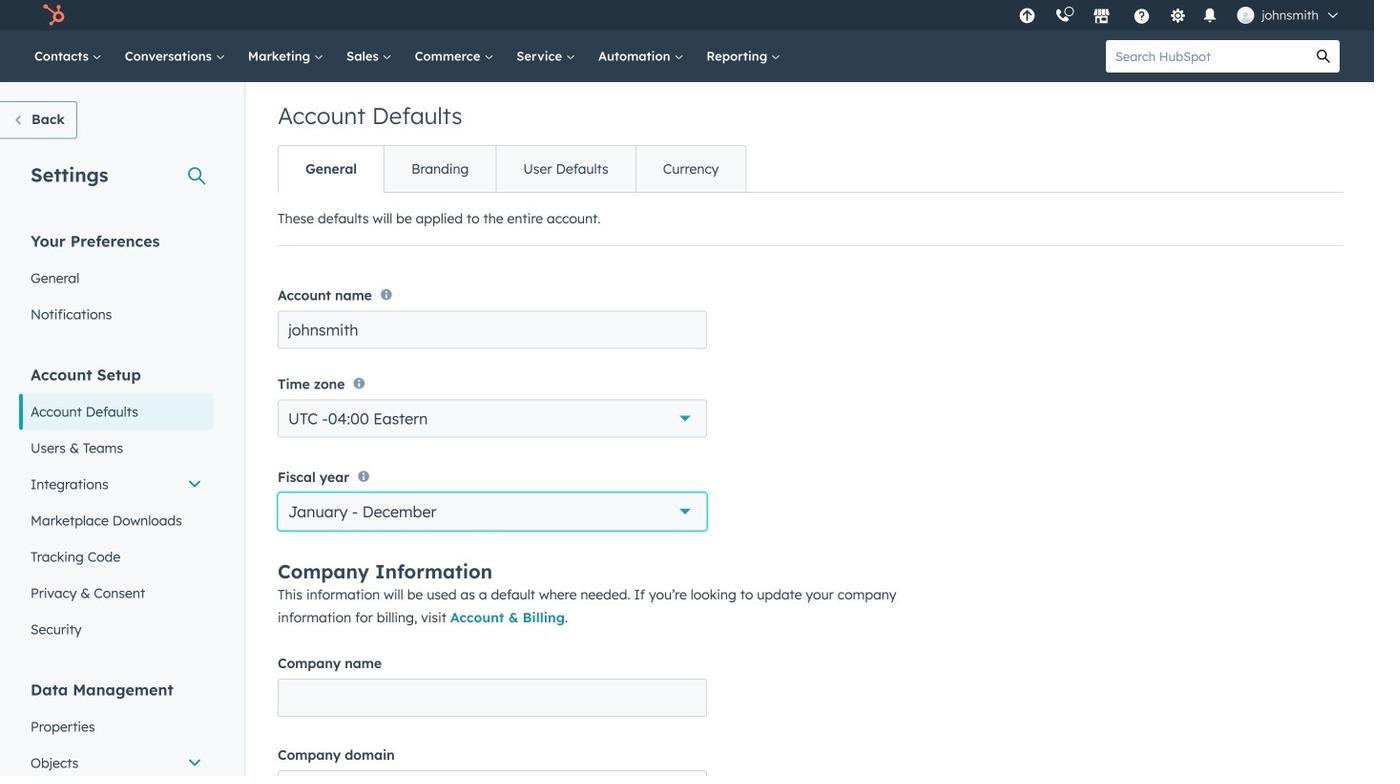 Task type: vqa. For each thing, say whether or not it's contained in the screenshot.
Your Preferences element
yes



Task type: locate. For each thing, give the bounding box(es) containing it.
marketplaces image
[[1094, 9, 1111, 26]]

john smith image
[[1238, 7, 1255, 24]]

data management element
[[19, 679, 214, 776]]

menu
[[1010, 0, 1352, 31]]

Search HubSpot search field
[[1107, 40, 1308, 73]]

None text field
[[278, 311, 708, 349], [278, 679, 708, 717], [278, 311, 708, 349], [278, 679, 708, 717]]

navigation
[[278, 145, 747, 193]]

account setup element
[[19, 364, 214, 648]]

None text field
[[278, 771, 708, 776]]



Task type: describe. For each thing, give the bounding box(es) containing it.
your preferences element
[[19, 231, 214, 333]]



